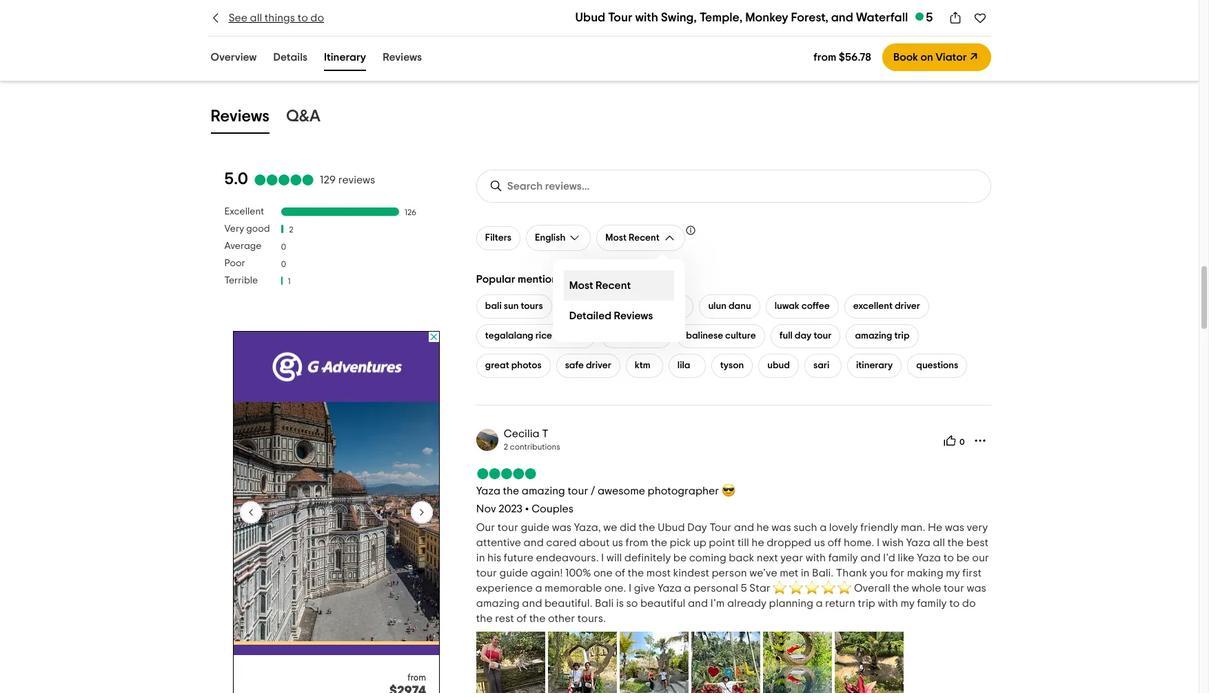 Task type: locate. For each thing, give the bounding box(es) containing it.
amazing down excellent
[[855, 331, 893, 341]]

all down he
[[933, 537, 945, 548]]

all inside see all things to do link
[[250, 12, 262, 23]]

1 vertical spatial reviews button
[[208, 104, 272, 134]]

1 vertical spatial all
[[933, 537, 945, 548]]

amazing inside amazing trip button
[[855, 331, 893, 341]]

popular mentions
[[476, 274, 563, 285]]

1 horizontal spatial all
[[933, 537, 945, 548]]

1 horizontal spatial family
[[918, 598, 947, 609]]

he
[[928, 522, 943, 533]]

was up the 'cared' at the bottom left
[[552, 522, 572, 533]]

1 vertical spatial trip
[[895, 331, 910, 341]]

5
[[926, 12, 933, 24], [741, 583, 747, 594]]

details
[[273, 52, 308, 63]]

was up 'dropped'
[[772, 522, 791, 533]]

0 inside button
[[960, 438, 965, 446]]

on
[[921, 52, 934, 63]]

luwak coffee
[[775, 301, 830, 311]]

129
[[320, 174, 336, 185]]

trip inside the 'our tour guide was yaza, we did the ubud day tour and he was such a lovely friendly man. he was very attentive and cared about us from the pick up point till he dropped us off home. i wish yaza all the best in his future endeavours. i will definitely be coming back next year with family and i'd like yaza to be our tour guide again! 100% one of the most kindest person we've met in bali. thank you for making my first experience a memorable one. i give yaza a personal 5 star ⭐️ ⭐️ ⭐️ ⭐️ ⭐️  overall the whole tour was amazing and beautiful. bali is so beautiful and i'm already planning a return trip with my family to do the rest of the other tours.'
[[858, 598, 876, 609]]

great
[[485, 361, 509, 370]]

0 vertical spatial most recent
[[606, 233, 660, 242]]

1 vertical spatial he
[[752, 537, 765, 548]]

tour
[[814, 331, 832, 341], [568, 486, 589, 497], [498, 522, 519, 533], [476, 568, 497, 579], [944, 583, 965, 594]]

most recent for list box containing most recent
[[569, 280, 631, 291]]

list box containing most recent
[[553, 259, 685, 342]]

all right see
[[250, 12, 262, 23]]

tour left '/'
[[568, 486, 589, 497]]

driver right excellent
[[895, 301, 921, 311]]

met
[[780, 568, 799, 579]]

1 horizontal spatial be
[[957, 552, 970, 563]]

see full review image image down 'planning'
[[763, 632, 832, 693]]

1 vertical spatial 0
[[281, 260, 286, 268]]

in left his
[[476, 552, 485, 563]]

1 horizontal spatial with
[[806, 552, 826, 563]]

mentions
[[518, 274, 563, 285]]

2 vertical spatial trip
[[858, 598, 876, 609]]

balinese
[[686, 331, 724, 341]]

a left the photo
[[370, 36, 377, 47]]

day
[[688, 522, 707, 533]]

1 vertical spatial guide
[[500, 568, 528, 579]]

things
[[265, 12, 295, 23]]

a right write
[[253, 36, 260, 47]]

trip down excellent driver button
[[895, 331, 910, 341]]

was down first
[[967, 583, 987, 594]]

i left will
[[601, 552, 604, 563]]

1 vertical spatial tab list
[[191, 101, 1008, 137]]

0 vertical spatial amazing
[[855, 331, 893, 341]]

0 vertical spatial reviews
[[383, 52, 422, 63]]

1 vertical spatial 2
[[504, 443, 508, 451]]

back
[[729, 552, 755, 563]]

😎
[[722, 486, 736, 497]]

about
[[579, 537, 610, 548]]

forest,
[[791, 12, 829, 24]]

2 right cecilia t image
[[504, 443, 508, 451]]

upload
[[331, 36, 368, 47]]

0 vertical spatial reviews button
[[380, 48, 425, 71]]

best
[[967, 537, 989, 548]]

1 horizontal spatial of
[[615, 568, 626, 579]]

1 tab list from the top
[[191, 46, 441, 74]]

0 horizontal spatial us
[[612, 537, 623, 548]]

1 horizontal spatial my
[[946, 568, 960, 579]]

2 inside cecilia t 2 contributions
[[504, 443, 508, 451]]

0 vertical spatial tour
[[608, 12, 633, 24]]

family down whole
[[918, 598, 947, 609]]

bali
[[485, 301, 502, 311]]

1 vertical spatial family
[[918, 598, 947, 609]]

planning
[[769, 598, 814, 609]]

already
[[728, 598, 767, 609]]

ubud
[[768, 361, 790, 370]]

0 vertical spatial all
[[250, 12, 262, 23]]

t
[[542, 428, 549, 439]]

2 horizontal spatial reviews
[[614, 310, 653, 321]]

review
[[262, 36, 294, 47]]

day right "full"
[[795, 331, 812, 341]]

till
[[738, 537, 749, 548]]

my down whole
[[901, 598, 915, 609]]

5 inside the 'our tour guide was yaza, we did the ubud day tour and he was such a lovely friendly man. he was very attentive and cared about us from the pick up point till he dropped us off home. i wish yaza all the best in his future endeavours. i will definitely be coming back next year with family and i'd like yaza to be our tour guide again! 100% one of the most kindest person we've met in bali. thank you for making my first experience a memorable one. i give yaza a personal 5 star ⭐️ ⭐️ ⭐️ ⭐️ ⭐️  overall the whole tour was amazing and beautiful. bali is so beautiful and i'm already planning a return trip with my family to do the rest of the other tours.'
[[741, 583, 747, 594]]

recent inside list box
[[596, 280, 631, 291]]

us left off
[[814, 537, 825, 548]]

tour up "sari"
[[814, 331, 832, 341]]

2 vertical spatial to
[[950, 598, 960, 609]]

tyson button
[[712, 354, 753, 378]]

0 vertical spatial 5
[[926, 12, 933, 24]]

1 horizontal spatial trip
[[858, 598, 876, 609]]

0 horizontal spatial family
[[829, 552, 858, 563]]

excellent
[[854, 301, 893, 311]]

reviews button down overview button
[[208, 104, 272, 134]]

all inside the 'our tour guide was yaza, we did the ubud day tour and he was such a lovely friendly man. he was very attentive and cared about us from the pick up point till he dropped us off home. i wish yaza all the best in his future endeavours. i will definitely be coming back next year with family and i'd like yaza to be our tour guide again! 100% one of the most kindest person we've met in bali. thank you for making my first experience a memorable one. i give yaza a personal 5 star ⭐️ ⭐️ ⭐️ ⭐️ ⭐️  overall the whole tour was amazing and beautiful. bali is so beautiful and i'm already planning a return trip with my family to do the rest of the other tours.'
[[933, 537, 945, 548]]

tab list
[[191, 46, 441, 74], [191, 101, 1008, 137]]

recent for list box containing most recent
[[596, 280, 631, 291]]

was right he
[[945, 522, 965, 533]]

5.0 of 5 bubbles image
[[254, 174, 314, 185], [476, 468, 537, 479]]

with down overall
[[878, 598, 899, 609]]

recent up detailed reviews
[[596, 280, 631, 291]]

2 vertical spatial i
[[629, 583, 632, 594]]

ubud inside the 'our tour guide was yaza, we did the ubud day tour and he was such a lovely friendly man. he was very attentive and cared about us from the pick up point till he dropped us off home. i wish yaza all the best in his future endeavours. i will definitely be coming back next year with family and i'd like yaza to be our tour guide again! 100% one of the most kindest person we've met in bali. thank you for making my first experience a memorable one. i give yaza a personal 5 star ⭐️ ⭐️ ⭐️ ⭐️ ⭐️  overall the whole tour was amazing and beautiful. bali is so beautiful and i'm already planning a return trip with my family to do the rest of the other tours.'
[[658, 522, 685, 533]]

1 vertical spatial of
[[517, 613, 527, 624]]

ulun
[[709, 301, 727, 311]]

temple,
[[700, 12, 743, 24]]

1 horizontal spatial most
[[606, 233, 627, 242]]

2 vertical spatial amazing
[[476, 598, 520, 609]]

0
[[281, 242, 286, 251], [281, 260, 286, 268], [960, 438, 965, 446]]

list box
[[553, 259, 685, 342]]

3 see full review image image from the left
[[620, 632, 689, 693]]

one.
[[605, 583, 627, 594]]

1 vertical spatial most
[[569, 280, 594, 291]]

1 vertical spatial day
[[795, 331, 812, 341]]

lovely
[[829, 522, 858, 533]]

he right till
[[752, 537, 765, 548]]

0 vertical spatial most
[[606, 233, 627, 242]]

be left our
[[957, 552, 970, 563]]

2 vertical spatial with
[[878, 598, 899, 609]]

man.
[[901, 522, 926, 533]]

and left i'm
[[688, 598, 708, 609]]

a down again!
[[535, 583, 542, 594]]

upload a photo
[[331, 36, 409, 47]]

2 tab list from the top
[[191, 101, 1008, 137]]

1 horizontal spatial us
[[814, 537, 825, 548]]

reviews down the photo
[[383, 52, 422, 63]]

1 vertical spatial ubud
[[658, 522, 685, 533]]

1 vertical spatial most recent
[[569, 280, 631, 291]]

0 vertical spatial i
[[877, 537, 880, 548]]

our
[[476, 522, 495, 533]]

2 horizontal spatial trip
[[895, 331, 910, 341]]

2 inside filter reviews element
[[289, 225, 294, 233]]

0 left open options menu icon
[[960, 438, 965, 446]]

with left swing,
[[635, 12, 659, 24]]

recent inside popup button
[[629, 233, 660, 242]]

ubud button
[[759, 354, 799, 378]]

recent up monkey on the right of page
[[629, 233, 660, 242]]

tour up point
[[710, 522, 732, 533]]

did
[[620, 522, 637, 533]]

0 vertical spatial trip
[[586, 301, 601, 311]]

he up 'dropped'
[[757, 522, 770, 533]]

0 right poor
[[281, 260, 286, 268]]

do right things
[[311, 12, 324, 23]]

i
[[877, 537, 880, 548], [601, 552, 604, 563], [629, 583, 632, 594]]

itinerary button
[[848, 354, 902, 378]]

in right met
[[801, 568, 810, 579]]

1 horizontal spatial i
[[629, 583, 632, 594]]

share image
[[949, 11, 962, 25]]

q&a button
[[283, 104, 323, 134]]

0 horizontal spatial 5
[[741, 583, 747, 594]]

3 ⭐️ from the left
[[806, 583, 820, 594]]

0 vertical spatial family
[[829, 552, 858, 563]]

trip for day trip
[[586, 301, 601, 311]]

write a review
[[224, 36, 294, 47]]

reviews down overview button
[[211, 108, 270, 125]]

1 horizontal spatial from
[[814, 52, 837, 63]]

2 right good
[[289, 225, 294, 233]]

in
[[476, 552, 485, 563], [801, 568, 810, 579]]

tour inside the 'our tour guide was yaza, we did the ubud day tour and he was such a lovely friendly man. he was very attentive and cared about us from the pick up point till he dropped us off home. i wish yaza all the best in his future endeavours. i will definitely be coming back next year with family and i'd like yaza to be our tour guide again! 100% one of the most kindest person we've met in bali. thank you for making my first experience a memorable one. i give yaza a personal 5 star ⭐️ ⭐️ ⭐️ ⭐️ ⭐️  overall the whole tour was amazing and beautiful. bali is so beautiful and i'm already planning a return trip with my family to do the rest of the other tours.'
[[710, 522, 732, 533]]

be down pick
[[674, 552, 687, 563]]

0 horizontal spatial reviews button
[[208, 104, 272, 134]]

6 see full review image image from the left
[[835, 632, 904, 693]]

is
[[616, 598, 624, 609]]

most recent button
[[597, 225, 685, 251]]

tour left swing,
[[608, 12, 633, 24]]

1 vertical spatial do
[[963, 598, 976, 609]]

0 horizontal spatial 2
[[289, 225, 294, 233]]

1 vertical spatial reviews
[[211, 108, 270, 125]]

definitely
[[625, 552, 671, 563]]

reviews button down the photo
[[380, 48, 425, 71]]

book
[[894, 52, 919, 63]]

the up the give
[[628, 568, 644, 579]]

5 left the share image
[[926, 12, 933, 24]]

0 vertical spatial recent
[[629, 233, 660, 242]]

amazing up 'couples'
[[522, 486, 565, 497]]

trip up terrace
[[586, 301, 601, 311]]

0 vertical spatial of
[[615, 568, 626, 579]]

from $56.78
[[814, 52, 872, 63]]

1 vertical spatial i
[[601, 552, 604, 563]]

i left wish
[[877, 537, 880, 548]]

0 horizontal spatial tour
[[608, 12, 633, 24]]

and right forest,
[[831, 12, 854, 24]]

good
[[246, 224, 270, 234]]

1 vertical spatial recent
[[596, 280, 631, 291]]

reviews
[[338, 174, 375, 185]]

see full review image image down tours.
[[548, 632, 617, 693]]

1 horizontal spatial reviews
[[383, 52, 422, 63]]

2 vertical spatial 0
[[960, 438, 965, 446]]

day up terrace
[[567, 301, 584, 311]]

the left best
[[948, 537, 964, 548]]

guide down future
[[500, 568, 528, 579]]

the inside yaza the amazing tour / awesome photographer 😎 nov 2023 • couples
[[503, 486, 520, 497]]

see
[[229, 12, 248, 23]]

1 horizontal spatial do
[[963, 598, 976, 609]]

•
[[525, 503, 529, 514]]

the up 2023
[[503, 486, 520, 497]]

0 horizontal spatial driver
[[586, 361, 612, 370]]

tour inside button
[[814, 331, 832, 341]]

of up one.
[[615, 568, 626, 579]]

1 horizontal spatial reviews button
[[380, 48, 425, 71]]

amazing inside yaza the amazing tour / awesome photographer 😎 nov 2023 • couples
[[522, 486, 565, 497]]

search image
[[490, 179, 503, 193]]

recent
[[629, 233, 660, 242], [596, 280, 631, 291]]

write a review link
[[208, 26, 310, 57]]

advertisement region
[[233, 331, 440, 693]]

for
[[891, 568, 905, 579]]

tour down his
[[476, 568, 497, 579]]

see full review image image down i'm
[[692, 632, 761, 693]]

from down did
[[626, 537, 649, 548]]

family up thank
[[829, 552, 858, 563]]

4 see full review image image from the left
[[692, 632, 761, 693]]

4 ⭐️ from the left
[[822, 583, 836, 594]]

2 vertical spatial reviews
[[614, 310, 653, 321]]

1 horizontal spatial 2
[[504, 443, 508, 451]]

0 horizontal spatial i
[[601, 552, 604, 563]]

0 horizontal spatial be
[[674, 552, 687, 563]]

tour down first
[[944, 583, 965, 594]]

0 horizontal spatial all
[[250, 12, 262, 23]]

us up will
[[612, 537, 623, 548]]

most recent inside list box
[[569, 280, 631, 291]]

the left rest
[[476, 613, 493, 624]]

most recent inside popup button
[[606, 233, 660, 242]]

detailed reviews
[[569, 310, 653, 321]]

excellent driver
[[854, 301, 921, 311]]

cecilia t 2 contributions
[[504, 428, 560, 451]]

0 horizontal spatial from
[[626, 537, 649, 548]]

tour inside yaza the amazing tour / awesome photographer 😎 nov 2023 • couples
[[568, 486, 589, 497]]

see full review image image
[[476, 632, 545, 693], [548, 632, 617, 693], [620, 632, 689, 693], [692, 632, 761, 693], [763, 632, 832, 693], [835, 632, 904, 693]]

day
[[567, 301, 584, 311], [795, 331, 812, 341]]

most right english popup button
[[606, 233, 627, 242]]

1 vertical spatial 5
[[741, 583, 747, 594]]

do down first
[[963, 598, 976, 609]]

with up bali.
[[806, 552, 826, 563]]

ulun danu
[[709, 301, 751, 311]]

1 vertical spatial amazing
[[522, 486, 565, 497]]

0 vertical spatial with
[[635, 12, 659, 24]]

most inside popup button
[[606, 233, 627, 242]]

see full review image image down return
[[835, 632, 904, 693]]

do inside see all things to do link
[[311, 12, 324, 23]]

1 vertical spatial my
[[901, 598, 915, 609]]

trip down overall
[[858, 598, 876, 609]]

1 horizontal spatial amazing
[[522, 486, 565, 497]]

5.0 of 5 bubbles image up 2023
[[476, 468, 537, 479]]

book on viator
[[894, 52, 967, 63]]

5 up the already
[[741, 583, 747, 594]]

0 vertical spatial do
[[311, 12, 324, 23]]

cared
[[546, 537, 577, 548]]

0 horizontal spatial amazing
[[476, 598, 520, 609]]

pick
[[670, 537, 691, 548]]

1 vertical spatial from
[[626, 537, 649, 548]]

from left $56.78
[[814, 52, 837, 63]]

0 right average
[[281, 242, 286, 251]]

0 vertical spatial tab list
[[191, 46, 441, 74]]

all
[[250, 12, 262, 23], [933, 537, 945, 548]]

driver right safe at the bottom
[[586, 361, 612, 370]]

the right did
[[639, 522, 655, 533]]

a
[[253, 36, 260, 47], [370, 36, 377, 47], [820, 522, 827, 533], [535, 583, 542, 594], [684, 583, 691, 594], [816, 598, 823, 609]]

see full review image image down rest
[[476, 632, 545, 693]]

balinese culture button
[[677, 324, 765, 348]]

0 vertical spatial 2
[[289, 225, 294, 233]]

amazing down "experience"
[[476, 598, 520, 609]]

experience
[[476, 583, 533, 594]]

balinese culture
[[686, 331, 756, 341]]

2 horizontal spatial with
[[878, 598, 899, 609]]

0 vertical spatial guide
[[521, 522, 550, 533]]

5.0 of 5 bubbles image left 129
[[254, 174, 314, 185]]

yaza up nov
[[476, 486, 501, 497]]

1 horizontal spatial 5
[[926, 12, 933, 24]]

2 be from the left
[[957, 552, 970, 563]]

i left the give
[[629, 583, 632, 594]]

the
[[503, 486, 520, 497], [639, 522, 655, 533], [651, 537, 668, 548], [948, 537, 964, 548], [628, 568, 644, 579], [893, 583, 910, 594], [476, 613, 493, 624], [529, 613, 546, 624]]

0 horizontal spatial do
[[311, 12, 324, 23]]

0 vertical spatial 0
[[281, 242, 286, 251]]

day trip
[[567, 301, 601, 311]]

guide down •
[[521, 522, 550, 533]]

very good
[[224, 224, 270, 234]]

next
[[757, 552, 778, 563]]

reviews for topmost reviews button
[[383, 52, 422, 63]]

reviews button
[[380, 48, 425, 71], [208, 104, 272, 134]]

0 horizontal spatial day
[[567, 301, 584, 311]]

my left first
[[946, 568, 960, 579]]

0 vertical spatial ubud
[[576, 12, 606, 24]]

1 vertical spatial in
[[801, 568, 810, 579]]

rest
[[495, 613, 514, 624]]

see full review image image down beautiful
[[620, 632, 689, 693]]

and down "experience"
[[522, 598, 542, 609]]

1 horizontal spatial tour
[[710, 522, 732, 533]]

trip for amazing trip
[[895, 331, 910, 341]]

we've
[[750, 568, 778, 579]]

0 horizontal spatial with
[[635, 12, 659, 24]]

1 us from the left
[[612, 537, 623, 548]]

most up day trip
[[569, 280, 594, 291]]

you
[[870, 568, 888, 579]]

1 vertical spatial to
[[944, 552, 954, 563]]

of right rest
[[517, 613, 527, 624]]

full day tour
[[780, 331, 832, 341]]

ubud tour with swing, temple, monkey forest, and waterfall
[[576, 12, 908, 24]]

reviews left forest
[[614, 310, 653, 321]]

photo
[[379, 36, 409, 47]]

like
[[898, 552, 915, 563]]



Task type: describe. For each thing, give the bounding box(es) containing it.
0 button
[[940, 430, 969, 452]]

2 see full review image image from the left
[[548, 632, 617, 693]]

0 vertical spatial 5.0 of 5 bubbles image
[[254, 174, 314, 185]]

tab list containing overview
[[191, 46, 441, 74]]

off
[[828, 537, 842, 548]]

safe driver
[[565, 361, 612, 370]]

the left other
[[529, 613, 546, 624]]

our
[[973, 552, 990, 563]]

will
[[607, 552, 622, 563]]

from inside the 'our tour guide was yaza, we did the ubud day tour and he was such a lovely friendly man. he was very attentive and cared about us from the pick up point till he dropped us off home. i wish yaza all the best in his future endeavours. i will definitely be coming back next year with family and i'd like yaza to be our tour guide again! 100% one of the most kindest person we've met in bali. thank you for making my first experience a memorable one. i give yaza a personal 5 star ⭐️ ⭐️ ⭐️ ⭐️ ⭐️  overall the whole tour was amazing and beautiful. bali is so beautiful and i'm already planning a return trip with my family to do the rest of the other tours.'
[[626, 537, 649, 548]]

itinerary
[[324, 52, 366, 63]]

attentive
[[476, 537, 521, 548]]

and up till
[[734, 522, 754, 533]]

overall
[[854, 583, 891, 594]]

our tour guide was yaza, we did the ubud day tour and he was such a lovely friendly man. he was very attentive and cared about us from the pick up point till he dropped us off home. i wish yaza all the best in his future endeavours. i will definitely be coming back next year with family and i'd like yaza to be our tour guide again! 100% one of the most kindest person we've met in bali. thank you for making my first experience a memorable one. i give yaza a personal 5 star ⭐️ ⭐️ ⭐️ ⭐️ ⭐️  overall the whole tour was amazing and beautiful. bali is so beautiful and i'm already planning a return trip with my family to do the rest of the other tours.
[[476, 522, 990, 624]]

sun
[[504, 301, 519, 311]]

yaza up making
[[917, 552, 941, 563]]

0 horizontal spatial in
[[476, 552, 485, 563]]

driver for excellent driver
[[895, 301, 921, 311]]

1
[[288, 277, 291, 285]]

1 ⭐️ from the left
[[773, 583, 787, 594]]

monkey
[[624, 301, 658, 311]]

1 horizontal spatial in
[[801, 568, 810, 579]]

give
[[634, 583, 655, 594]]

0 for poor
[[281, 260, 286, 268]]

driver for safe driver
[[586, 361, 612, 370]]

0 vertical spatial my
[[946, 568, 960, 579]]

yaza down man. on the right of the page
[[907, 537, 931, 548]]

one
[[594, 568, 613, 579]]

the up definitely
[[651, 537, 668, 548]]

itinerary
[[856, 361, 893, 370]]

year
[[781, 552, 804, 563]]

poor
[[224, 259, 245, 268]]

tab list containing reviews
[[191, 101, 1008, 137]]

forest
[[660, 301, 685, 311]]

/
[[591, 486, 595, 497]]

2 horizontal spatial i
[[877, 537, 880, 548]]

the down for
[[893, 583, 910, 594]]

a left return
[[816, 598, 823, 609]]

bali.
[[812, 568, 834, 579]]

yaza the amazing tour / awesome photographer 😎 link
[[476, 486, 736, 497]]

point
[[709, 537, 735, 548]]

0 vertical spatial he
[[757, 522, 770, 533]]

0 vertical spatial to
[[298, 12, 308, 23]]

yaza,
[[574, 522, 601, 533]]

ktm
[[635, 361, 651, 370]]

1 vertical spatial with
[[806, 552, 826, 563]]

ulun danu button
[[700, 294, 760, 319]]

star
[[750, 583, 771, 594]]

popular
[[476, 274, 516, 285]]

day trip button
[[558, 294, 610, 319]]

filter reviews element
[[224, 206, 449, 292]]

future
[[504, 552, 534, 563]]

yaza inside yaza the amazing tour / awesome photographer 😎 nov 2023 • couples
[[476, 486, 501, 497]]

return
[[826, 598, 856, 609]]

0 vertical spatial day
[[567, 301, 584, 311]]

rice
[[536, 331, 552, 341]]

Search search field
[[507, 180, 623, 193]]

coffee
[[802, 301, 830, 311]]

up
[[694, 537, 707, 548]]

dropped
[[767, 537, 812, 548]]

excellent driver button
[[845, 294, 930, 319]]

monkey
[[746, 12, 789, 24]]

tours.
[[578, 613, 606, 624]]

couples
[[532, 503, 574, 514]]

a down kindest
[[684, 583, 691, 594]]

and up you
[[861, 552, 881, 563]]

reviews inside list box
[[614, 310, 653, 321]]

reviews for the bottommost reviews button
[[211, 108, 270, 125]]

0 horizontal spatial ubud
[[576, 12, 606, 24]]

1 horizontal spatial day
[[795, 331, 812, 341]]

129 reviews
[[320, 174, 375, 185]]

overview button
[[208, 48, 260, 71]]

most recent for the most recent popup button
[[606, 233, 660, 242]]

such
[[794, 522, 818, 533]]

1 be from the left
[[674, 552, 687, 563]]

details button
[[271, 48, 310, 71]]

very
[[967, 522, 989, 533]]

overview
[[211, 52, 257, 63]]

1 see full review image image from the left
[[476, 632, 545, 693]]

2023
[[499, 503, 523, 514]]

tour up attentive
[[498, 522, 519, 533]]

save to a trip image
[[973, 11, 987, 25]]

i'd
[[883, 552, 896, 563]]

0 horizontal spatial my
[[901, 598, 915, 609]]

questions
[[917, 361, 959, 370]]

swing,
[[661, 12, 697, 24]]

cecilia
[[504, 428, 540, 439]]

yaza the amazing tour / awesome photographer 😎 nov 2023 • couples
[[476, 486, 736, 514]]

0 for average
[[281, 242, 286, 251]]

memorable
[[545, 583, 602, 594]]

0 horizontal spatial of
[[517, 613, 527, 624]]

danu
[[729, 301, 751, 311]]

5 see full review image image from the left
[[763, 632, 832, 693]]

english button
[[526, 225, 591, 251]]

0 horizontal spatial most
[[569, 280, 594, 291]]

first
[[963, 568, 982, 579]]

person
[[712, 568, 747, 579]]

recent for the most recent popup button
[[629, 233, 660, 242]]

amazing inside the 'our tour guide was yaza, we did the ubud day tour and he was such a lovely friendly man. he was very attentive and cared about us from the pick up point till he dropped us off home. i wish yaza all the best in his future endeavours. i will definitely be coming back next year with family and i'd like yaza to be our tour guide again! 100% one of the most kindest person we've met in bali. thank you for making my first experience a memorable one. i give yaza a personal 5 star ⭐️ ⭐️ ⭐️ ⭐️ ⭐️  overall the whole tour was amazing and beautiful. bali is so beautiful and i'm already planning a return trip with my family to do the rest of the other tours.'
[[476, 598, 520, 609]]

5 ⭐️ from the left
[[838, 583, 852, 594]]

sari button
[[805, 354, 842, 378]]

and up future
[[524, 537, 544, 548]]

viator
[[936, 52, 967, 63]]

2 ⭐️ from the left
[[789, 583, 803, 594]]

cecilia t image
[[476, 429, 498, 451]]

2 us from the left
[[814, 537, 825, 548]]

tegalalang
[[485, 331, 534, 341]]

detailed
[[569, 310, 612, 321]]

do inside the 'our tour guide was yaza, we did the ubud day tour and he was such a lovely friendly man. he was very attentive and cared about us from the pick up point till he dropped us off home. i wish yaza all the best in his future endeavours. i will definitely be coming back next year with family and i'd like yaza to be our tour guide again! 100% one of the most kindest person we've met in bali. thank you for making my first experience a memorable one. i give yaza a personal 5 star ⭐️ ⭐️ ⭐️ ⭐️ ⭐️  overall the whole tour was amazing and beautiful. bali is so beautiful and i'm already planning a return trip with my family to do the rest of the other tours.'
[[963, 598, 976, 609]]

q&a
[[286, 108, 321, 125]]

bali
[[595, 598, 614, 609]]

monkey forest
[[624, 301, 685, 311]]

english
[[535, 233, 566, 242]]

his
[[488, 552, 502, 563]]

home.
[[844, 537, 875, 548]]

open options menu image
[[973, 434, 987, 448]]

amazing trip button
[[846, 324, 919, 348]]

filters button
[[476, 226, 521, 250]]

yaza up beautiful
[[658, 583, 682, 594]]

wish
[[883, 537, 904, 548]]

write
[[224, 36, 251, 47]]

luwak
[[775, 301, 800, 311]]

1 vertical spatial 5.0 of 5 bubbles image
[[476, 468, 537, 479]]

see all things to do link
[[208, 10, 324, 26]]

a right such
[[820, 522, 827, 533]]

personal
[[694, 583, 739, 594]]

0 vertical spatial from
[[814, 52, 837, 63]]

100%
[[565, 568, 591, 579]]



Task type: vqa. For each thing, say whether or not it's contained in the screenshot.
the open
no



